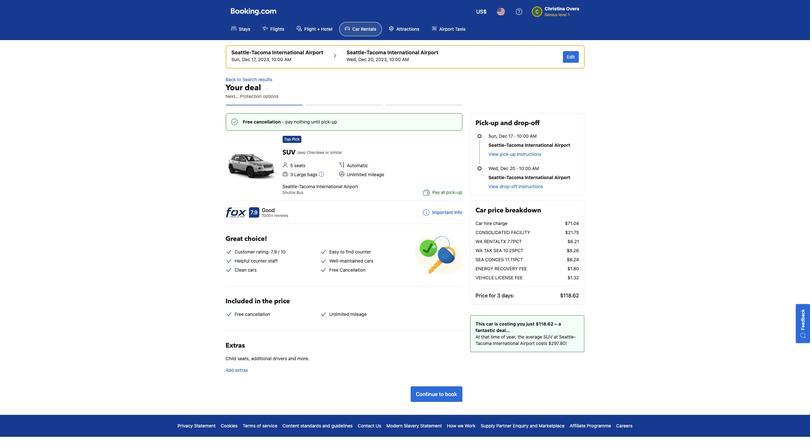 Task type: vqa. For each thing, say whether or not it's contained in the screenshot.
customer rating: 7.9 / 10
yes



Task type: locate. For each thing, give the bounding box(es) containing it.
counter right find at the left of page
[[355, 249, 371, 255]]

2 statement from the left
[[421, 423, 442, 429]]

price right in
[[274, 297, 290, 306]]

how we work
[[447, 423, 476, 429]]

is
[[495, 321, 498, 327]]

counter down customer rating: 7.9 / 10 on the left of page
[[251, 258, 267, 264]]

· right 17
[[515, 133, 516, 139]]

christina overa genius level 1
[[545, 6, 580, 17]]

0 vertical spatial fee
[[519, 266, 527, 271]]

genius
[[545, 12, 558, 17]]

modern slavery statement link
[[387, 423, 442, 429]]

reviews
[[275, 213, 288, 218]]

0 horizontal spatial cars
[[248, 267, 257, 273]]

consolidated facility
[[476, 230, 530, 235]]

2 seattle-tacoma international airport from the top
[[489, 175, 571, 180]]

$8.26
[[567, 248, 579, 253]]

pick- right pay
[[447, 190, 457, 195]]

the right year,
[[518, 334, 525, 340]]

free
[[243, 119, 253, 125], [329, 267, 339, 273], [235, 312, 244, 317]]

seattle-tacoma international airport group down attractions link
[[347, 49, 439, 63]]

sea down wa rentaltx 7.7pct
[[494, 248, 502, 253]]

supplied by rc - fox image
[[226, 208, 246, 218]]

0 vertical spatial sea
[[494, 248, 502, 253]]

airport inside seattle-tacoma international airport shuttle bus
[[344, 184, 358, 189]]

free down the protection
[[243, 119, 253, 125]]

conces
[[486, 257, 504, 262]]

costing
[[500, 321, 516, 327]]

great choice!
[[226, 235, 267, 243]]

1 vertical spatial cancellation
[[245, 312, 270, 317]]

cancellation left -
[[254, 119, 281, 125]]

0 vertical spatial mileage
[[368, 172, 384, 177]]

statement right privacy
[[194, 423, 216, 429]]

7.9 left 1000+
[[251, 210, 258, 216]]

2023, right 20,
[[376, 57, 388, 62]]

more.
[[298, 356, 309, 362]]

0 vertical spatial suv
[[283, 148, 296, 157]]

0 vertical spatial price
[[488, 206, 504, 215]]

0 horizontal spatial $118.62
[[536, 321, 554, 327]]

free for free cancellation - pay nothing until pick-up
[[243, 119, 253, 125]]

tacoma
[[252, 50, 271, 55], [367, 50, 386, 55], [507, 142, 524, 148], [507, 175, 524, 180], [299, 184, 315, 189], [476, 341, 492, 346]]

0 horizontal spatial off
[[512, 184, 518, 189]]

0 horizontal spatial mileage
[[351, 312, 367, 317]]

2023, inside seattle-tacoma international airport sun, dec 17, 2023, 10:00 am
[[258, 57, 270, 62]]

up right 'until'
[[332, 119, 337, 125]]

the right in
[[262, 297, 273, 306]]

days:
[[502, 293, 515, 299]]

partner
[[497, 423, 512, 429]]

1 vertical spatial to
[[340, 249, 345, 255]]

well-
[[329, 258, 340, 264]]

1 statement from the left
[[194, 423, 216, 429]]

airport
[[440, 26, 454, 32], [306, 50, 323, 55], [421, 50, 439, 55], [555, 142, 571, 148], [555, 175, 571, 180], [344, 184, 358, 189], [521, 341, 535, 346]]

breakdown
[[505, 206, 542, 215]]

car rentals link
[[339, 22, 382, 36]]

0 vertical spatial wed,
[[347, 57, 357, 62]]

bags
[[307, 172, 318, 177]]

1 horizontal spatial of
[[501, 334, 506, 340]]

10:00 down drop-off location element
[[389, 57, 401, 62]]

1 vertical spatial drop-
[[500, 184, 512, 189]]

important info
[[432, 210, 463, 215]]

seattle-
[[232, 50, 252, 55], [347, 50, 367, 55], [489, 142, 507, 148], [489, 175, 507, 180], [283, 184, 299, 189], [559, 334, 576, 340]]

affiliate
[[570, 423, 586, 429]]

1 vertical spatial mileage
[[351, 312, 367, 317]]

2 vertical spatial car
[[476, 221, 483, 226]]

christina
[[545, 6, 565, 11]]

wa for wa rentaltx 7.7pct
[[476, 239, 483, 244]]

seattle- down stays link
[[232, 50, 252, 55]]

1 vertical spatial of
[[257, 423, 261, 429]]

0 vertical spatial cancellation
[[254, 119, 281, 125]]

1 horizontal spatial pick-
[[447, 190, 457, 195]]

seattle-tacoma international airport group up results
[[232, 49, 323, 63]]

tacoma up view pick-up instructions
[[507, 142, 524, 148]]

am down drop-off location element
[[402, 57, 409, 62]]

car for car hire charge
[[476, 221, 483, 226]]

1 vertical spatial pick-
[[500, 151, 511, 157]]

for
[[489, 293, 496, 299]]

0 horizontal spatial to
[[237, 77, 241, 82]]

cancellation down in
[[245, 312, 270, 317]]

of right terms
[[257, 423, 261, 429]]

1 vertical spatial ·
[[517, 166, 518, 171]]

1 horizontal spatial counter
[[355, 249, 371, 255]]

0 vertical spatial free
[[243, 119, 253, 125]]

0 vertical spatial $118.62
[[560, 293, 579, 299]]

0 horizontal spatial wed,
[[347, 57, 357, 62]]

tooltip arial label image
[[319, 172, 324, 177]]

international inside seattle-tacoma international airport shuttle bus
[[317, 184, 343, 189]]

fee for energy recovery fee
[[519, 266, 527, 271]]

up up 20
[[511, 151, 516, 157]]

pick-up date element
[[232, 56, 323, 63]]

footer
[[0, 415, 811, 441]]

free down "well-"
[[329, 267, 339, 273]]

a
[[559, 321, 561, 327]]

dec left 20
[[501, 166, 509, 171]]

footer containing privacy statement
[[0, 415, 811, 441]]

$118.62 left –
[[536, 321, 554, 327]]

modern slavery statement
[[387, 423, 442, 429]]

1 2023, from the left
[[258, 57, 270, 62]]

international down year,
[[493, 341, 519, 346]]

· for 20
[[517, 166, 518, 171]]

cancellation for free cancellation - pay nothing until pick-up
[[254, 119, 281, 125]]

dec left 17,
[[242, 57, 250, 62]]

of inside "this car is costing you just $118.62 – a fantastic deal… at that time of year, the average suv at seattle- tacoma international airport costs $297.80!"
[[501, 334, 506, 340]]

1 horizontal spatial at
[[554, 334, 558, 340]]

stays
[[239, 26, 250, 32]]

· for 17
[[515, 133, 516, 139]]

off inside button
[[512, 184, 518, 189]]

+
[[317, 26, 320, 32]]

drop- up sun, dec 17 · 10:00 am
[[514, 119, 531, 127]]

wed, left 20
[[489, 166, 499, 171]]

energy recovery fee
[[476, 266, 527, 271]]

international inside the seattle-tacoma international airport wed, dec 20, 2023, 10:00 am
[[387, 50, 420, 55]]

1 vertical spatial 7.9
[[271, 249, 277, 255]]

tacoma down that
[[476, 341, 492, 346]]

10:00 down pick-up location element
[[271, 57, 283, 62]]

feedback button
[[796, 304, 811, 343]]

17,
[[252, 57, 257, 62]]

3 left 'large'
[[290, 172, 293, 177]]

0 vertical spatial of
[[501, 334, 506, 340]]

1 horizontal spatial suv
[[544, 334, 553, 340]]

7.9 left /
[[271, 249, 277, 255]]

2 vertical spatial to
[[439, 392, 444, 397]]

1 vertical spatial sea
[[476, 257, 484, 262]]

1 horizontal spatial statement
[[421, 423, 442, 429]]

to inside back to search results your deal next… protection options
[[237, 77, 241, 82]]

0 vertical spatial counter
[[355, 249, 371, 255]]

7.7pct
[[508, 239, 522, 244]]

seattle- down sun, dec 17 · 10:00 am
[[489, 142, 507, 148]]

seattle- inside seattle-tacoma international airport sun, dec 17, 2023, 10:00 am
[[232, 50, 252, 55]]

options
[[263, 94, 279, 99]]

fee down 11.11pct
[[519, 266, 527, 271]]

1 vertical spatial fee
[[515, 275, 523, 281]]

1 vertical spatial cars
[[248, 267, 257, 273]]

0 horizontal spatial suv
[[283, 148, 296, 157]]

free for free cancellation
[[235, 312, 244, 317]]

0 horizontal spatial counter
[[251, 258, 267, 264]]

1 view from the top
[[489, 151, 499, 157]]

tooltip arial label image
[[319, 172, 324, 177]]

us$
[[477, 9, 487, 15]]

0 vertical spatial unlimited mileage
[[347, 172, 384, 177]]

0 horizontal spatial sun,
[[232, 57, 241, 62]]

seattle-tacoma international airport up view pick-up instructions
[[489, 142, 571, 148]]

$118.62 down '$1.32' on the bottom right of the page
[[560, 293, 579, 299]]

at up "$297.80!"
[[554, 334, 558, 340]]

1 vertical spatial 3
[[497, 293, 501, 299]]

1 vertical spatial at
[[554, 334, 558, 340]]

off up sun, dec 17 · 10:00 am
[[531, 119, 540, 127]]

0 vertical spatial seattle-tacoma international airport
[[489, 142, 571, 148]]

fee right 'license'
[[515, 275, 523, 281]]

pick- up 20
[[500, 151, 511, 157]]

off down the 'wed, dec 20 · 10:00 am'
[[512, 184, 518, 189]]

top
[[284, 137, 291, 142]]

1 vertical spatial unlimited
[[329, 312, 349, 317]]

seattle- inside seattle-tacoma international airport shuttle bus
[[283, 184, 299, 189]]

view pick-up instructions button
[[489, 151, 542, 158]]

wa for wa tax sea 10.25pct
[[476, 248, 483, 253]]

and up 17
[[501, 119, 513, 127]]

view for view drop-off instructions
[[489, 184, 499, 189]]

edit button
[[563, 51, 579, 63]]

0 horizontal spatial at
[[441, 190, 445, 195]]

seattle- up "shuttle"
[[283, 184, 299, 189]]

1 vertical spatial free
[[329, 267, 339, 273]]

international
[[272, 50, 304, 55], [387, 50, 420, 55], [525, 142, 554, 148], [525, 175, 554, 180], [317, 184, 343, 189], [493, 341, 519, 346]]

easy
[[329, 249, 339, 255]]

tacoma up 20,
[[367, 50, 386, 55]]

up up sun, dec 17 · 10:00 am
[[491, 119, 499, 127]]

mileage
[[368, 172, 384, 177], [351, 312, 367, 317]]

seats,
[[238, 356, 250, 362]]

and right enquiry
[[530, 423, 538, 429]]

2 vertical spatial pick-
[[447, 190, 457, 195]]

1 horizontal spatial wed,
[[489, 166, 499, 171]]

wed, left 20,
[[347, 57, 357, 62]]

edit
[[567, 54, 575, 60]]

sea up energy
[[476, 257, 484, 262]]

clean cars
[[235, 267, 257, 273]]

0 horizontal spatial 3
[[290, 172, 293, 177]]

cars down helpful counter staff
[[248, 267, 257, 273]]

rentaltx
[[484, 239, 506, 244]]

to inside continue to book link
[[439, 392, 444, 397]]

1 horizontal spatial the
[[518, 334, 525, 340]]

vehicle license fee
[[476, 275, 523, 281]]

1 horizontal spatial cars
[[365, 258, 374, 264]]

wa left rentaltx at the right of the page
[[476, 239, 483, 244]]

0 vertical spatial car
[[353, 26, 360, 32]]

enquiry
[[513, 423, 529, 429]]

3 right for
[[497, 293, 501, 299]]

1 horizontal spatial mileage
[[368, 172, 384, 177]]

0 horizontal spatial 2023,
[[258, 57, 270, 62]]

am right 20
[[532, 166, 539, 171]]

1 horizontal spatial 2023,
[[376, 57, 388, 62]]

car
[[486, 321, 494, 327]]

find
[[346, 249, 354, 255]]

international inside "this car is costing you just $118.62 – a fantastic deal… at that time of year, the average suv at seattle- tacoma international airport costs $297.80!"
[[493, 341, 519, 346]]

am down pick-up location element
[[284, 57, 291, 62]]

am inside the seattle-tacoma international airport wed, dec 20, 2023, 10:00 am
[[402, 57, 409, 62]]

unlimited mileage
[[347, 172, 384, 177], [329, 312, 367, 317]]

well-maintained cars
[[329, 258, 374, 264]]

pick-
[[476, 119, 491, 127]]

price
[[488, 206, 504, 215], [274, 297, 290, 306]]

0 vertical spatial drop-
[[514, 119, 531, 127]]

2 vertical spatial free
[[235, 312, 244, 317]]

tacoma up bus
[[299, 184, 315, 189]]

1 horizontal spatial to
[[340, 249, 345, 255]]

0 vertical spatial 7.9
[[251, 210, 258, 216]]

2023, right 17,
[[258, 57, 270, 62]]

1 horizontal spatial $118.62
[[560, 293, 579, 299]]

1 vertical spatial car
[[476, 206, 486, 215]]

1 vertical spatial view
[[489, 184, 499, 189]]

next page is protection options note
[[226, 93, 463, 100]]

to for easy to find counter
[[340, 249, 345, 255]]

suv up costs
[[544, 334, 553, 340]]

to for continue to book
[[439, 392, 444, 397]]

of down deal…
[[501, 334, 506, 340]]

0 vertical spatial at
[[441, 190, 445, 195]]

car left "hire"
[[476, 221, 483, 226]]

price up car hire charge
[[488, 206, 504, 215]]

dec inside seattle-tacoma international airport sun, dec 17, 2023, 10:00 am
[[242, 57, 250, 62]]

2 horizontal spatial to
[[439, 392, 444, 397]]

next…
[[226, 94, 239, 99]]

cookies
[[221, 423, 238, 429]]

instructions for view pick-up instructions
[[517, 151, 542, 157]]

0 vertical spatial view
[[489, 151, 499, 157]]

0 horizontal spatial statement
[[194, 423, 216, 429]]

to right "back"
[[237, 77, 241, 82]]

0 vertical spatial to
[[237, 77, 241, 82]]

2 view from the top
[[489, 184, 499, 189]]

results
[[258, 77, 272, 82]]

statement inside privacy statement link
[[194, 423, 216, 429]]

seattle-tacoma international airport group
[[232, 49, 323, 63], [347, 49, 439, 63]]

2 seattle-tacoma international airport group from the left
[[347, 49, 439, 63]]

3 large bags
[[290, 172, 318, 177]]

wa rentaltx 7.7pct
[[476, 239, 522, 244]]

seattle-tacoma international airport up view drop-off instructions
[[489, 175, 571, 180]]

drop- inside button
[[500, 184, 512, 189]]

to left "book"
[[439, 392, 444, 397]]

$6.21
[[568, 239, 579, 244]]

pick- inside button
[[500, 151, 511, 157]]

sun, down the pick-
[[489, 133, 498, 139]]

info
[[454, 210, 463, 215]]

seattle-tacoma international airport
[[489, 142, 571, 148], [489, 175, 571, 180]]

cancellation for free cancellation
[[245, 312, 270, 317]]

1 vertical spatial suv
[[544, 334, 553, 340]]

0 horizontal spatial of
[[257, 423, 261, 429]]

rentals
[[361, 26, 377, 32]]

0 vertical spatial sun,
[[232, 57, 241, 62]]

your
[[226, 83, 243, 93]]

international up pick-up date "element"
[[272, 50, 304, 55]]

am right 17
[[530, 133, 537, 139]]

unlimited mileage inside "product card" group
[[347, 172, 384, 177]]

standards
[[301, 423, 321, 429]]

add extras button
[[226, 367, 463, 374]]

statement right slavery
[[421, 423, 442, 429]]

0 vertical spatial unlimited
[[347, 172, 367, 177]]

0 horizontal spatial 7.9
[[251, 210, 258, 216]]

international down tooltip arial label icon
[[317, 184, 343, 189]]

1 vertical spatial off
[[512, 184, 518, 189]]

car for car price breakdown
[[476, 206, 486, 215]]

1 horizontal spatial seattle-tacoma international airport group
[[347, 49, 439, 63]]

important
[[432, 210, 453, 215]]

seattle-tacoma international airport for wed, dec 20 · 10:00 am
[[489, 175, 571, 180]]

up inside button
[[511, 151, 516, 157]]

pick- right 'until'
[[321, 119, 332, 125]]

view up the 'wed, dec 20 · 10:00 am'
[[489, 151, 499, 157]]

3 inside "product card" group
[[290, 172, 293, 177]]

10:00 right 17
[[517, 133, 529, 139]]

international up drop-off date element
[[387, 50, 420, 55]]

2 2023, from the left
[[376, 57, 388, 62]]

0 vertical spatial pick-
[[321, 119, 332, 125]]

2 horizontal spatial pick-
[[500, 151, 511, 157]]

1 vertical spatial seattle-tacoma international airport
[[489, 175, 571, 180]]

1 horizontal spatial ·
[[517, 166, 518, 171]]

seattle- down car rentals link
[[347, 50, 367, 55]]

contact
[[358, 423, 375, 429]]

instructions up the 'wed, dec 20 · 10:00 am'
[[517, 151, 542, 157]]

sun,
[[232, 57, 241, 62], [489, 133, 498, 139]]

car up "hire"
[[476, 206, 486, 215]]

sun, left 17,
[[232, 57, 241, 62]]

counter
[[355, 249, 371, 255], [251, 258, 267, 264]]

hire
[[484, 221, 492, 226]]

fee
[[519, 266, 527, 271], [515, 275, 523, 281]]

instructions down the 'wed, dec 20 · 10:00 am'
[[519, 184, 543, 189]]

car inside skip to main content element
[[353, 26, 360, 32]]

2023, inside the seattle-tacoma international airport wed, dec 20, 2023, 10:00 am
[[376, 57, 388, 62]]

cars right maintained
[[365, 258, 374, 264]]

free down the included
[[235, 312, 244, 317]]

up up info
[[457, 190, 463, 195]]

to left find at the left of page
[[340, 249, 345, 255]]

similar
[[330, 150, 342, 155]]

car left rentals
[[353, 26, 360, 32]]

7.9 element
[[249, 208, 259, 218]]

am
[[284, 57, 291, 62], [402, 57, 409, 62], [530, 133, 537, 139], [532, 166, 539, 171]]

flights
[[270, 26, 284, 32]]

consolidated
[[476, 230, 510, 235]]

suv left jeep
[[283, 148, 296, 157]]

statement
[[194, 423, 216, 429], [421, 423, 442, 429]]

skip to main content element
[[0, 0, 811, 40]]

1 horizontal spatial sea
[[494, 248, 502, 253]]

up inside "product card" group
[[457, 190, 463, 195]]

view pick-up instructions
[[489, 151, 542, 157]]

terms of service
[[243, 423, 277, 429]]

0 horizontal spatial seattle-tacoma international airport group
[[232, 49, 323, 63]]

1 horizontal spatial off
[[531, 119, 540, 127]]

2 wa from the top
[[476, 248, 483, 253]]

0 vertical spatial wa
[[476, 239, 483, 244]]

1 horizontal spatial sun,
[[489, 133, 498, 139]]

drop- down 20
[[500, 184, 512, 189]]

view down the 'wed, dec 20 · 10:00 am'
[[489, 184, 499, 189]]

0 vertical spatial off
[[531, 119, 540, 127]]

car for car rentals
[[353, 26, 360, 32]]

–
[[555, 321, 558, 327]]

1 wa from the top
[[476, 239, 483, 244]]

· right 20
[[517, 166, 518, 171]]

wa left the tax
[[476, 248, 483, 253]]

pick
[[292, 137, 300, 142]]

cars
[[365, 258, 374, 264], [248, 267, 257, 273]]

0 horizontal spatial the
[[262, 297, 273, 306]]

dec left 20,
[[359, 57, 367, 62]]

1 seattle-tacoma international airport from the top
[[489, 142, 571, 148]]

wed, dec 20 · 10:00 am
[[489, 166, 539, 171]]

tacoma up 17,
[[252, 50, 271, 55]]

0 vertical spatial instructions
[[517, 151, 542, 157]]

pick-
[[321, 119, 332, 125], [500, 151, 511, 157], [447, 190, 457, 195]]

customer rating 7.9 good element
[[262, 207, 288, 214]]

at right pay
[[441, 190, 445, 195]]

10:00 inside the seattle-tacoma international airport wed, dec 20, 2023, 10:00 am
[[389, 57, 401, 62]]

seattle- up "$297.80!"
[[559, 334, 576, 340]]

1 horizontal spatial 7.9
[[271, 249, 277, 255]]

1 vertical spatial wa
[[476, 248, 483, 253]]

tacoma inside "this car is costing you just $118.62 – a fantastic deal… at that time of year, the average suv at seattle- tacoma international airport costs $297.80!"
[[476, 341, 492, 346]]

back
[[226, 77, 236, 82]]



Task type: describe. For each thing, give the bounding box(es) containing it.
sun, dec 17 · 10:00 am
[[489, 133, 537, 139]]

17
[[509, 133, 513, 139]]

10.25pct
[[504, 248, 524, 253]]

this
[[476, 321, 485, 327]]

pick-up location element
[[232, 49, 323, 56]]

until
[[311, 119, 320, 125]]

automatic
[[347, 163, 368, 168]]

tacoma inside the seattle-tacoma international airport wed, dec 20, 2023, 10:00 am
[[367, 50, 386, 55]]

airport taxis link
[[426, 22, 471, 36]]

free cancellation - pay nothing until pick-up
[[243, 119, 337, 125]]

contact us
[[358, 423, 381, 429]]

seats
[[294, 163, 306, 168]]

service
[[262, 423, 277, 429]]

product card group
[[226, 133, 470, 219]]

choice!
[[245, 235, 267, 243]]

1 horizontal spatial price
[[488, 206, 504, 215]]

suv inside "this car is costing you just $118.62 – a fantastic deal… at that time of year, the average suv at seattle- tacoma international airport costs $297.80!"
[[544, 334, 553, 340]]

affiliate programme
[[570, 423, 611, 429]]

car rentals
[[353, 26, 377, 32]]

in
[[255, 297, 261, 306]]

$118.62 inside "this car is costing you just $118.62 – a fantastic deal… at that time of year, the average suv at seattle- tacoma international airport costs $297.80!"
[[536, 321, 554, 327]]

rating:
[[256, 249, 270, 255]]

taxis
[[455, 26, 466, 32]]

wed, inside the seattle-tacoma international airport wed, dec 20, 2023, 10:00 am
[[347, 57, 357, 62]]

5
[[290, 163, 293, 168]]

dec inside the seattle-tacoma international airport wed, dec 20, 2023, 10:00 am
[[359, 57, 367, 62]]

search
[[243, 77, 257, 82]]

attractions
[[397, 26, 420, 32]]

energy
[[476, 266, 494, 271]]

programme
[[587, 423, 611, 429]]

marketplace
[[539, 423, 565, 429]]

0 horizontal spatial pick-
[[321, 119, 332, 125]]

seattle- inside "this car is costing you just $118.62 – a fantastic deal… at that time of year, the average suv at seattle- tacoma international airport costs $297.80!"
[[559, 334, 576, 340]]

privacy statement
[[178, 423, 216, 429]]

vehicle
[[476, 275, 494, 281]]

us
[[376, 423, 381, 429]]

1 vertical spatial wed,
[[489, 166, 499, 171]]

supply
[[481, 423, 495, 429]]

tacoma inside seattle-tacoma international airport shuttle bus
[[299, 184, 315, 189]]

pick-up and drop-off
[[476, 119, 540, 127]]

airport inside the seattle-tacoma international airport wed, dec 20, 2023, 10:00 am
[[421, 50, 439, 55]]

sea conces 11.11pct
[[476, 257, 523, 262]]

statement inside modern slavery statement link
[[421, 423, 442, 429]]

2023, for seattle-tacoma international airport sun, dec 17, 2023, 10:00 am
[[258, 57, 270, 62]]

recovery
[[495, 266, 518, 271]]

at inside "product card" group
[[441, 190, 445, 195]]

sun, inside seattle-tacoma international airport sun, dec 17, 2023, 10:00 am
[[232, 57, 241, 62]]

international up view pick-up instructions
[[525, 142, 554, 148]]

1 horizontal spatial 3
[[497, 293, 501, 299]]

important info button
[[423, 209, 463, 216]]

costs
[[536, 341, 548, 346]]

back to search results your deal next… protection options
[[226, 77, 279, 99]]

included
[[226, 297, 253, 306]]

view for view pick-up instructions
[[489, 151, 499, 157]]

the inside "this car is costing you just $118.62 – a fantastic deal… at that time of year, the average suv at seattle- tacoma international airport costs $297.80!"
[[518, 334, 525, 340]]

1 vertical spatial price
[[274, 297, 290, 306]]

extras
[[226, 341, 245, 350]]

0 horizontal spatial sea
[[476, 257, 484, 262]]

that
[[481, 334, 490, 340]]

to for back to search results your deal next… protection options
[[237, 77, 241, 82]]

tacoma inside seattle-tacoma international airport sun, dec 17, 2023, 10:00 am
[[252, 50, 271, 55]]

international inside seattle-tacoma international airport sun, dec 17, 2023, 10:00 am
[[272, 50, 304, 55]]

seattle- inside the seattle-tacoma international airport wed, dec 20, 2023, 10:00 am
[[347, 50, 367, 55]]

book
[[445, 392, 457, 397]]

at inside "this car is costing you just $118.62 – a fantastic deal… at that time of year, the average suv at seattle- tacoma international airport costs $297.80!"
[[554, 334, 558, 340]]

suv inside "product card" group
[[283, 148, 296, 157]]

terms of service link
[[243, 423, 277, 429]]

seattle-tacoma international airport for sun, dec 17 · 10:00 am
[[489, 142, 571, 148]]

jeep
[[297, 150, 306, 155]]

instructions for view drop-off instructions
[[519, 184, 543, 189]]

pay
[[433, 190, 440, 195]]

airport inside "this car is costing you just $118.62 – a fantastic deal… at that time of year, the average suv at seattle- tacoma international airport costs $297.80!"
[[521, 341, 535, 346]]

how
[[447, 423, 457, 429]]

shuttle
[[283, 190, 296, 195]]

average
[[526, 334, 543, 340]]

price for 3 days:
[[476, 293, 515, 299]]

airport inside seattle-tacoma international airport sun, dec 17, 2023, 10:00 am
[[306, 50, 323, 55]]

$71.04
[[565, 221, 579, 226]]

tax
[[484, 248, 493, 253]]

$297.80!
[[549, 341, 567, 346]]

clean
[[235, 267, 247, 273]]

unlimited inside "product card" group
[[347, 172, 367, 177]]

customer rating: 7.9 / 10
[[235, 249, 286, 255]]

affiliate programme link
[[570, 423, 611, 429]]

extras
[[235, 368, 248, 373]]

guidelines
[[332, 423, 353, 429]]

careers
[[617, 423, 633, 429]]

good 1000+ reviews
[[262, 208, 288, 218]]

international up view drop-off instructions
[[525, 175, 554, 180]]

0 vertical spatial the
[[262, 297, 273, 306]]

bus
[[297, 190, 304, 195]]

1 vertical spatial unlimited mileage
[[329, 312, 367, 317]]

and right standards
[[323, 423, 330, 429]]

cherokee
[[307, 150, 324, 155]]

free for free cancellation
[[329, 267, 339, 273]]

supply partner enquiry and marketplace link
[[481, 423, 565, 429]]

of inside 'link'
[[257, 423, 261, 429]]

child seats, additional drivers and more.
[[226, 356, 309, 362]]

mileage inside "product card" group
[[368, 172, 384, 177]]

airport inside skip to main content element
[[440, 26, 454, 32]]

at
[[476, 334, 480, 340]]

seattle-tacoma international airport wed, dec 20, 2023, 10:00 am
[[347, 50, 439, 62]]

included in the price
[[226, 297, 290, 306]]

drop-off date element
[[347, 56, 439, 63]]

0 vertical spatial cars
[[365, 258, 374, 264]]

back to search results link
[[226, 76, 463, 83]]

how we work link
[[447, 423, 476, 429]]

dec left 17
[[499, 133, 508, 139]]

drop-off location element
[[347, 49, 439, 56]]

continue to book
[[416, 392, 457, 397]]

work
[[465, 423, 476, 429]]

1000+
[[262, 213, 274, 218]]

seattle-tacoma international airport shuttle bus
[[283, 184, 358, 195]]

continue
[[416, 392, 438, 397]]

or
[[325, 150, 329, 155]]

10:00 right 20
[[519, 166, 531, 171]]

deal…
[[497, 328, 510, 333]]

1 vertical spatial counter
[[251, 258, 267, 264]]

feedback
[[800, 310, 806, 330]]

fee for vehicle license fee
[[515, 275, 523, 281]]

1 vertical spatial sun,
[[489, 133, 498, 139]]

price
[[476, 293, 488, 299]]

add
[[226, 368, 234, 373]]

10:00 inside seattle-tacoma international airport sun, dec 17, 2023, 10:00 am
[[271, 57, 283, 62]]

tacoma up view drop-off instructions
[[507, 175, 524, 180]]

1 seattle-tacoma international airport group from the left
[[232, 49, 323, 63]]

$1.80
[[568, 266, 579, 271]]

license
[[496, 275, 514, 281]]

pick- inside "product card" group
[[447, 190, 457, 195]]

2023, for seattle-tacoma international airport wed, dec 20, 2023, 10:00 am
[[376, 57, 388, 62]]

seattle- down the 'wed, dec 20 · 10:00 am'
[[489, 175, 507, 180]]

great
[[226, 235, 243, 243]]

am inside seattle-tacoma international airport sun, dec 17, 2023, 10:00 am
[[284, 57, 291, 62]]

11.11pct
[[505, 257, 523, 262]]

large
[[294, 172, 306, 177]]

protection
[[240, 94, 262, 99]]

1 horizontal spatial drop-
[[514, 119, 531, 127]]

deal
[[245, 83, 261, 93]]

7.9 inside "product card" group
[[251, 210, 258, 216]]

and left more.
[[289, 356, 296, 362]]

maintained
[[340, 258, 363, 264]]



